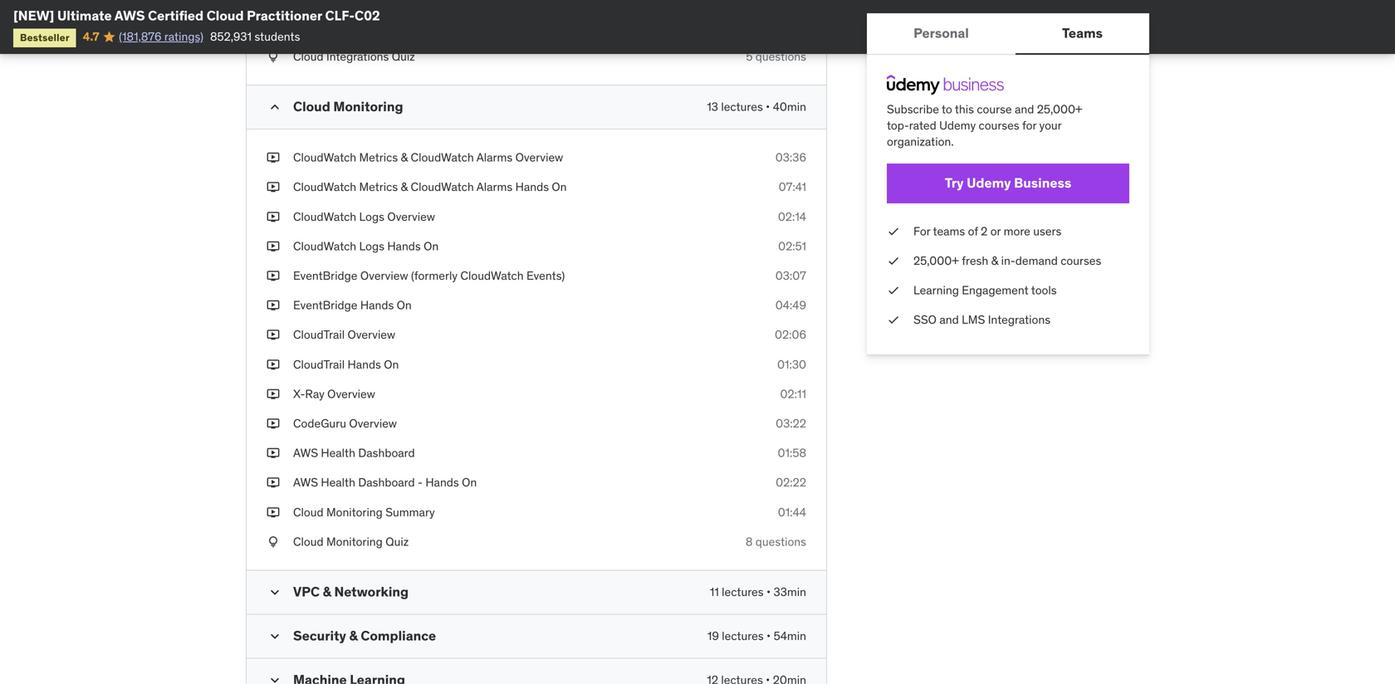 Task type: describe. For each thing, give the bounding box(es) containing it.
04:49
[[776, 298, 806, 313]]

sso
[[914, 312, 937, 327]]

02:22
[[776, 475, 806, 490]]

security
[[293, 627, 346, 644]]

xsmall image for eventbridge hands on
[[267, 297, 280, 314]]

cloudtrail overview
[[293, 327, 395, 342]]

11
[[710, 585, 719, 600]]

vpc & networking
[[293, 583, 409, 600]]

5
[[746, 49, 753, 64]]

teams
[[1062, 24, 1103, 41]]

course
[[977, 102, 1012, 117]]

& for overview
[[401, 150, 408, 165]]

0 vertical spatial aws
[[115, 7, 145, 24]]

try
[[945, 175, 964, 192]]

8 questions
[[746, 534, 806, 549]]

xsmall image for cloudwatch metrics & cloudwatch alarms hands on
[[267, 179, 280, 195]]

top‑rated
[[887, 118, 937, 133]]

learning engagement tools
[[914, 283, 1057, 298]]

(181,876 ratings)
[[119, 29, 203, 44]]

& right "security"
[[349, 627, 358, 644]]

aws for aws health dashboard
[[293, 446, 318, 461]]

students
[[255, 29, 300, 44]]

aws health dashboard
[[293, 446, 415, 461]]

cloud for cloud monitoring quiz
[[293, 534, 324, 549]]

of
[[968, 224, 978, 239]]

2
[[981, 224, 988, 239]]

01:30
[[777, 357, 806, 372]]

to
[[942, 102, 952, 117]]

cloud for cloud integrations summary
[[293, 19, 324, 34]]

quiz for cloud integrations quiz
[[392, 49, 415, 64]]

cloud integrations summary
[[293, 19, 441, 34]]

certified
[[148, 7, 204, 24]]

quiz for cloud monitoring quiz
[[386, 534, 409, 549]]

cloudwatch metrics & cloudwatch alarms hands on
[[293, 180, 567, 195]]

c02
[[355, 7, 380, 24]]

x-ray overview
[[293, 387, 375, 401]]

personal
[[914, 24, 969, 41]]

fresh
[[962, 253, 989, 268]]

ultimate
[[57, 7, 112, 24]]

2 vertical spatial integrations
[[988, 312, 1051, 327]]

cloudwatch up cloudwatch logs overview
[[293, 180, 356, 195]]

small image for vpc
[[267, 584, 283, 601]]

lms
[[962, 312, 985, 327]]

small image for security
[[267, 628, 283, 645]]

cloudwatch up cloudwatch metrics & cloudwatch alarms hands on
[[411, 150, 474, 165]]

tools
[[1031, 283, 1057, 298]]

small image for cloud
[[267, 99, 283, 116]]

ratings)
[[164, 29, 203, 44]]

13 lectures • 40min
[[707, 99, 806, 114]]

for teams of 2 or more users
[[914, 224, 1062, 239]]

02:11
[[780, 387, 806, 401]]

• for cloud monitoring
[[766, 99, 770, 114]]

business
[[1014, 175, 1072, 192]]

udemy business image
[[887, 75, 1004, 95]]

1 horizontal spatial courses
[[1061, 253, 1102, 268]]

dashboard for aws health dashboard
[[358, 446, 415, 461]]

lectures for vpc & networking
[[722, 585, 764, 600]]

03:07
[[776, 268, 806, 283]]

logs for hands
[[359, 239, 385, 254]]

xsmall image for codeguru overview
[[267, 416, 280, 432]]

& for hands
[[401, 180, 408, 195]]

54min
[[774, 629, 806, 644]]

udemy inside subscribe to this course and 25,000+ top‑rated udemy courses for your organization.
[[939, 118, 976, 133]]

cloudtrail hands on
[[293, 357, 399, 372]]

• for vpc & networking
[[767, 585, 771, 600]]

try udemy business link
[[887, 163, 1130, 203]]

33min
[[774, 585, 806, 600]]

xsmall image for cloudwatch logs overview
[[267, 209, 280, 225]]

852,931
[[210, 29, 252, 44]]

03:22
[[776, 416, 806, 431]]

01:58
[[778, 446, 806, 461]]

cloud up '852,931'
[[207, 7, 244, 24]]

ray
[[305, 387, 325, 401]]

11 lectures • 33min
[[710, 585, 806, 600]]

codeguru
[[293, 416, 346, 431]]

[new]
[[13, 7, 54, 24]]

cloud monitoring quiz
[[293, 534, 409, 549]]

this
[[955, 102, 974, 117]]

01:44
[[778, 505, 806, 520]]

for
[[914, 224, 931, 239]]

lectures for cloud monitoring
[[721, 99, 763, 114]]

metrics for cloudwatch metrics & cloudwatch alarms overview
[[359, 150, 398, 165]]

xsmall image for cloudtrail hands on
[[267, 357, 280, 373]]

integrations for summary
[[326, 19, 389, 34]]

cloud for cloud monitoring
[[293, 98, 330, 115]]

teams
[[933, 224, 965, 239]]

& for courses
[[991, 253, 999, 268]]

compliance
[[361, 627, 436, 644]]

summary for cloud monitoring summary
[[386, 505, 435, 520]]

25,000+ inside subscribe to this course and 25,000+ top‑rated udemy courses for your organization.
[[1037, 102, 1083, 117]]

19 lectures • 54min
[[708, 629, 806, 644]]

monitoring for cloud monitoring
[[333, 98, 403, 115]]

eventbridge overview (formerly cloudwatch events)
[[293, 268, 565, 283]]

cloudwatch logs overview
[[293, 209, 435, 224]]

demand
[[1016, 253, 1058, 268]]

xsmall image for cloud monitoring summary
[[267, 504, 280, 521]]

security & compliance
[[293, 627, 436, 644]]

or
[[991, 224, 1001, 239]]

for
[[1022, 118, 1037, 133]]

1 xsmall image from the top
[[267, 19, 280, 35]]

cloud monitoring
[[293, 98, 403, 115]]

[new] ultimate aws certified cloud practitioner clf-c02
[[13, 7, 380, 24]]

cloudwatch metrics & cloudwatch alarms overview
[[293, 150, 563, 165]]

852,931 students
[[210, 29, 300, 44]]

02:14
[[778, 209, 806, 224]]

personal button
[[867, 13, 1016, 53]]

x-
[[293, 387, 305, 401]]

cloudwatch down cloud monitoring
[[293, 150, 356, 165]]

organization.
[[887, 134, 954, 149]]

cloudwatch logs hands on
[[293, 239, 439, 254]]

engagement
[[962, 283, 1029, 298]]

eventbridge hands on
[[293, 298, 412, 313]]



Task type: locate. For each thing, give the bounding box(es) containing it.
1 logs from the top
[[359, 209, 385, 224]]

• left 54min
[[767, 629, 771, 644]]

cloudwatch
[[293, 150, 356, 165], [411, 150, 474, 165], [293, 180, 356, 195], [411, 180, 474, 195], [293, 209, 356, 224], [293, 239, 356, 254], [460, 268, 524, 283]]

aws down codeguru
[[293, 446, 318, 461]]

dashboard up aws health dashboard - hands on
[[358, 446, 415, 461]]

1 cloudtrail from the top
[[293, 327, 345, 342]]

cloudwatch left events)
[[460, 268, 524, 283]]

1 vertical spatial metrics
[[359, 180, 398, 195]]

• left 40min
[[766, 99, 770, 114]]

-
[[418, 475, 423, 490]]

tab list containing personal
[[867, 13, 1150, 55]]

1 eventbridge from the top
[[293, 268, 358, 283]]

cloudtrail up ray
[[293, 357, 345, 372]]

2 health from the top
[[321, 475, 355, 490]]

0 vertical spatial eventbridge
[[293, 268, 358, 283]]

1 vertical spatial aws
[[293, 446, 318, 461]]

•
[[766, 99, 770, 114], [767, 585, 771, 600], [767, 629, 771, 644]]

1 vertical spatial monitoring
[[326, 505, 383, 520]]

2 dashboard from the top
[[358, 475, 415, 490]]

cloud up cloud monitoring quiz
[[293, 505, 324, 520]]

udemy inside try udemy business link
[[967, 175, 1011, 192]]

2 eventbridge from the top
[[293, 298, 358, 313]]

2 small image from the top
[[267, 584, 283, 601]]

0 vertical spatial alarms
[[477, 150, 513, 165]]

02:51
[[778, 239, 806, 254]]

1 vertical spatial logs
[[359, 239, 385, 254]]

5 questions
[[746, 49, 806, 64]]

4.7
[[83, 29, 99, 44]]

1 vertical spatial eventbridge
[[293, 298, 358, 313]]

aws up (181,876
[[115, 7, 145, 24]]

events)
[[527, 268, 565, 283]]

2 vertical spatial lectures
[[722, 629, 764, 644]]

networking
[[334, 583, 409, 600]]

0 vertical spatial courses
[[979, 118, 1020, 133]]

and up for
[[1015, 102, 1034, 117]]

practitioner
[[247, 7, 322, 24]]

metrics
[[359, 150, 398, 165], [359, 180, 398, 195]]

alarms for hands
[[477, 180, 513, 195]]

1 vertical spatial dashboard
[[358, 475, 415, 490]]

questions for 8 questions
[[756, 534, 806, 549]]

xsmall image for aws health dashboard
[[267, 445, 280, 462]]

cloudtrail for cloudtrail hands on
[[293, 357, 345, 372]]

logs for overview
[[359, 209, 385, 224]]

eventbridge up cloudtrail overview at the left of the page
[[293, 298, 358, 313]]

dashboard left the -
[[358, 475, 415, 490]]

1 vertical spatial alarms
[[477, 180, 513, 195]]

&
[[401, 150, 408, 165], [401, 180, 408, 195], [991, 253, 999, 268], [323, 583, 331, 600], [349, 627, 358, 644]]

0 vertical spatial •
[[766, 99, 770, 114]]

2 metrics from the top
[[359, 180, 398, 195]]

aws down aws health dashboard at the bottom left of the page
[[293, 475, 318, 490]]

monitoring
[[333, 98, 403, 115], [326, 505, 383, 520], [326, 534, 383, 549]]

integrations
[[326, 19, 389, 34], [326, 49, 389, 64], [988, 312, 1051, 327]]

and right sso
[[940, 312, 959, 327]]

cloud for cloud monitoring summary
[[293, 505, 324, 520]]

udemy right 'try'
[[967, 175, 1011, 192]]

11 xsmall image from the top
[[267, 534, 280, 550]]

alarms up cloudwatch metrics & cloudwatch alarms hands on
[[477, 150, 513, 165]]

0 vertical spatial quiz
[[392, 49, 415, 64]]

& left in-
[[991, 253, 999, 268]]

on
[[552, 180, 567, 195], [424, 239, 439, 254], [397, 298, 412, 313], [384, 357, 399, 372], [462, 475, 477, 490]]

cloud integrations quiz
[[293, 49, 415, 64]]

lectures right the 19
[[722, 629, 764, 644]]

dashboard for aws health dashboard - hands on
[[358, 475, 415, 490]]

& right vpc
[[323, 583, 331, 600]]

1 alarms from the top
[[477, 150, 513, 165]]

cloud left "clf-"
[[293, 19, 324, 34]]

8
[[746, 534, 753, 549]]

udemy down this
[[939, 118, 976, 133]]

25,000+ up learning
[[914, 253, 959, 268]]

0 vertical spatial metrics
[[359, 150, 398, 165]]

25,000+ fresh & in-demand courses
[[914, 253, 1102, 268]]

summary for cloud integrations summary
[[392, 19, 441, 34]]

(formerly
[[411, 268, 458, 283]]

cloudtrail
[[293, 327, 345, 342], [293, 357, 345, 372]]

logs up cloudwatch logs hands on at the top left
[[359, 209, 385, 224]]

metrics for cloudwatch metrics & cloudwatch alarms hands on
[[359, 180, 398, 195]]

integrations down cloud integrations summary
[[326, 49, 389, 64]]

7 xsmall image from the top
[[267, 386, 280, 402]]

health for aws health dashboard
[[321, 446, 355, 461]]

lectures right 11
[[722, 585, 764, 600]]

0 vertical spatial dashboard
[[358, 446, 415, 461]]

1 vertical spatial summary
[[386, 505, 435, 520]]

0 vertical spatial cloudtrail
[[293, 327, 345, 342]]

summary
[[392, 19, 441, 34], [386, 505, 435, 520]]

0 vertical spatial 25,000+
[[1037, 102, 1083, 117]]

0 vertical spatial logs
[[359, 209, 385, 224]]

1 dashboard from the top
[[358, 446, 415, 461]]

1 vertical spatial lectures
[[722, 585, 764, 600]]

and inside subscribe to this course and 25,000+ top‑rated udemy courses for your organization.
[[1015, 102, 1034, 117]]

eventbridge up the eventbridge hands on at the top of page
[[293, 268, 358, 283]]

2 vertical spatial aws
[[293, 475, 318, 490]]

alarms for overview
[[477, 150, 513, 165]]

tab list
[[867, 13, 1150, 55]]

2 cloudtrail from the top
[[293, 357, 345, 372]]

overview
[[515, 150, 563, 165], [387, 209, 435, 224], [360, 268, 408, 283], [348, 327, 395, 342], [327, 387, 375, 401], [349, 416, 397, 431]]

monitoring for cloud monitoring summary
[[326, 505, 383, 520]]

1 horizontal spatial 25,000+
[[1037, 102, 1083, 117]]

1 health from the top
[[321, 446, 355, 461]]

health down aws health dashboard at the bottom left of the page
[[321, 475, 355, 490]]

0 vertical spatial summary
[[392, 19, 441, 34]]

try udemy business
[[945, 175, 1072, 192]]

1 vertical spatial 25,000+
[[914, 253, 959, 268]]

& down cloudwatch metrics & cloudwatch alarms overview on the top left of page
[[401, 180, 408, 195]]

4 xsmall image from the top
[[267, 297, 280, 314]]

2 vertical spatial •
[[767, 629, 771, 644]]

1 questions from the top
[[756, 49, 806, 64]]

monitoring up cloud monitoring quiz
[[326, 505, 383, 520]]

19
[[708, 629, 719, 644]]

integrations for quiz
[[326, 49, 389, 64]]

aws
[[115, 7, 145, 24], [293, 446, 318, 461], [293, 475, 318, 490]]

(181,876
[[119, 29, 162, 44]]

health for aws health dashboard - hands on
[[321, 475, 355, 490]]

2 logs from the top
[[359, 239, 385, 254]]

1 vertical spatial cloudtrail
[[293, 357, 345, 372]]

subscribe
[[887, 102, 939, 117]]

metrics down cloud monitoring
[[359, 150, 398, 165]]

summary down the -
[[386, 505, 435, 520]]

monitoring for cloud monitoring quiz
[[326, 534, 383, 549]]

xsmall image for cloudtrail overview
[[267, 327, 280, 343]]

1 metrics from the top
[[359, 150, 398, 165]]

integrations down engagement
[[988, 312, 1051, 327]]

3 small image from the top
[[267, 628, 283, 645]]

more
[[1004, 224, 1031, 239]]

1 vertical spatial courses
[[1061, 253, 1102, 268]]

0 vertical spatial monitoring
[[333, 98, 403, 115]]

0 horizontal spatial courses
[[979, 118, 1020, 133]]

quiz down "cloud monitoring summary"
[[386, 534, 409, 549]]

questions for 5 questions
[[756, 49, 806, 64]]

dashboard
[[358, 446, 415, 461], [358, 475, 415, 490]]

courses
[[979, 118, 1020, 133], [1061, 253, 1102, 268]]

clf-
[[325, 7, 355, 24]]

25,000+
[[1037, 102, 1083, 117], [914, 253, 959, 268]]

users
[[1033, 224, 1062, 239]]

lectures for security & compliance
[[722, 629, 764, 644]]

2 questions from the top
[[756, 534, 806, 549]]

sso and lms integrations
[[914, 312, 1051, 327]]

0 vertical spatial health
[[321, 446, 355, 461]]

summary right c02 on the left top
[[392, 19, 441, 34]]

cloudtrail for cloudtrail overview
[[293, 327, 345, 342]]

02:06
[[775, 327, 806, 342]]

quiz
[[392, 49, 415, 64], [386, 534, 409, 549]]

2 vertical spatial monitoring
[[326, 534, 383, 549]]

13
[[707, 99, 718, 114]]

cloudwatch up cloudwatch logs hands on at the top left
[[293, 209, 356, 224]]

cloudtrail up cloudtrail hands on
[[293, 327, 345, 342]]

small image
[[267, 99, 283, 116], [267, 584, 283, 601], [267, 628, 283, 645], [267, 672, 283, 684]]

logs down cloudwatch logs overview
[[359, 239, 385, 254]]

courses right demand
[[1061, 253, 1102, 268]]

6 xsmall image from the top
[[267, 357, 280, 373]]

xsmall image
[[267, 19, 280, 35], [267, 179, 280, 195], [267, 209, 280, 225], [267, 297, 280, 314], [267, 327, 280, 343], [267, 357, 280, 373], [267, 386, 280, 402], [267, 416, 280, 432], [267, 445, 280, 462], [267, 504, 280, 521], [267, 534, 280, 550]]

monitoring down cloud integrations quiz
[[333, 98, 403, 115]]

vpc
[[293, 583, 320, 600]]

lectures right 13
[[721, 99, 763, 114]]

1 vertical spatial and
[[940, 312, 959, 327]]

1 vertical spatial •
[[767, 585, 771, 600]]

courses inside subscribe to this course and 25,000+ top‑rated udemy courses for your organization.
[[979, 118, 1020, 133]]

teams button
[[1016, 13, 1150, 53]]

cloud up vpc
[[293, 534, 324, 549]]

quiz down cloud integrations summary
[[392, 49, 415, 64]]

subscribe to this course and 25,000+ top‑rated udemy courses for your organization.
[[887, 102, 1083, 149]]

cloud monitoring summary
[[293, 505, 435, 520]]

25,000+ up your
[[1037, 102, 1083, 117]]

1 horizontal spatial and
[[1015, 102, 1034, 117]]

questions
[[756, 49, 806, 64], [756, 534, 806, 549]]

0 horizontal spatial 25,000+
[[914, 253, 959, 268]]

• for security & compliance
[[767, 629, 771, 644]]

monitoring down "cloud monitoring summary"
[[326, 534, 383, 549]]

cloud down students
[[293, 49, 324, 64]]

integrations up cloud integrations quiz
[[326, 19, 389, 34]]

metrics up cloudwatch logs overview
[[359, 180, 398, 195]]

& up cloudwatch metrics & cloudwatch alarms hands on
[[401, 150, 408, 165]]

0 vertical spatial integrations
[[326, 19, 389, 34]]

cloud down cloud integrations quiz
[[293, 98, 330, 115]]

questions down 01:44
[[756, 534, 806, 549]]

40min
[[773, 99, 806, 114]]

0 vertical spatial lectures
[[721, 99, 763, 114]]

10 xsmall image from the top
[[267, 504, 280, 521]]

1 vertical spatial quiz
[[386, 534, 409, 549]]

0 vertical spatial and
[[1015, 102, 1034, 117]]

07:41
[[779, 180, 806, 195]]

your
[[1039, 118, 1062, 133]]

eventbridge for eventbridge hands on
[[293, 298, 358, 313]]

xsmall image for x-ray overview
[[267, 386, 280, 402]]

9 xsmall image from the top
[[267, 445, 280, 462]]

cloud for cloud integrations quiz
[[293, 49, 324, 64]]

0 vertical spatial questions
[[756, 49, 806, 64]]

logs
[[359, 209, 385, 224], [359, 239, 385, 254]]

courses down the course
[[979, 118, 1020, 133]]

1 vertical spatial health
[[321, 475, 355, 490]]

learning
[[914, 283, 959, 298]]

codeguru overview
[[293, 416, 397, 431]]

alarms
[[477, 150, 513, 165], [477, 180, 513, 195]]

1 vertical spatial integrations
[[326, 49, 389, 64]]

5 xsmall image from the top
[[267, 327, 280, 343]]

cloudwatch down cloudwatch logs overview
[[293, 239, 356, 254]]

2 xsmall image from the top
[[267, 179, 280, 195]]

3 xsmall image from the top
[[267, 209, 280, 225]]

health
[[321, 446, 355, 461], [321, 475, 355, 490]]

aws health dashboard - hands on
[[293, 475, 477, 490]]

xsmall image for cloud monitoring quiz
[[267, 534, 280, 550]]

1 vertical spatial udemy
[[967, 175, 1011, 192]]

0 vertical spatial udemy
[[939, 118, 976, 133]]

health down the codeguru overview
[[321, 446, 355, 461]]

questions right 5
[[756, 49, 806, 64]]

alarms down cloudwatch metrics & cloudwatch alarms overview on the top left of page
[[477, 180, 513, 195]]

eventbridge for eventbridge overview (formerly cloudwatch events)
[[293, 268, 358, 283]]

• left 33min
[[767, 585, 771, 600]]

1 vertical spatial questions
[[756, 534, 806, 549]]

1 small image from the top
[[267, 99, 283, 116]]

4 small image from the top
[[267, 672, 283, 684]]

0 horizontal spatial and
[[940, 312, 959, 327]]

bestseller
[[20, 31, 70, 44]]

aws for aws health dashboard - hands on
[[293, 475, 318, 490]]

8 xsmall image from the top
[[267, 416, 280, 432]]

03:36
[[776, 150, 806, 165]]

cloudwatch down cloudwatch metrics & cloudwatch alarms overview on the top left of page
[[411, 180, 474, 195]]

xsmall image
[[267, 49, 280, 65], [267, 150, 280, 166], [887, 223, 900, 240], [267, 238, 280, 255], [887, 253, 900, 269], [267, 268, 280, 284], [887, 282, 900, 299], [887, 312, 900, 328], [267, 475, 280, 491]]

2 alarms from the top
[[477, 180, 513, 195]]



Task type: vqa. For each thing, say whether or not it's contained in the screenshot.
ALL corresponding to All Levels
no



